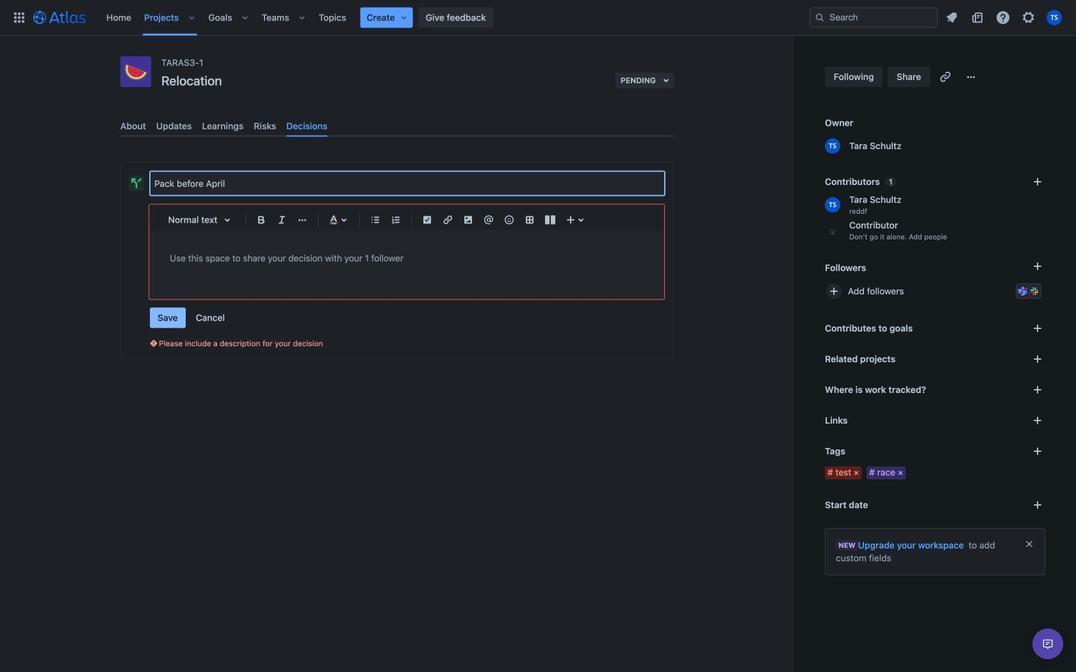 Task type: locate. For each thing, give the bounding box(es) containing it.
add link image
[[1030, 413, 1046, 429]]

close tag image
[[896, 468, 906, 479]]

italic ⌘i image
[[274, 213, 290, 228]]

add goals image
[[1030, 321, 1046, 336]]

None search field
[[810, 7, 938, 28]]

banner
[[0, 0, 1076, 36]]

close tag image
[[852, 468, 862, 479]]

list formating group
[[365, 210, 406, 230]]

add image, video, or file image
[[461, 213, 476, 228]]

action item [] image
[[420, 213, 435, 228]]

open intercom messenger image
[[1041, 637, 1056, 652]]

set start date image
[[1030, 498, 1046, 513]]

switch to... image
[[12, 10, 27, 25]]

group
[[150, 308, 233, 329]]

link ⌘k image
[[440, 213, 456, 228]]

slack logo showing nan channels are connected to this project image
[[1030, 286, 1040, 297]]

close banner image
[[1025, 540, 1035, 550]]

error image
[[149, 339, 159, 349]]

add tag image
[[1030, 444, 1046, 459]]

add work tracking links image
[[1030, 383, 1046, 398]]

account image
[[1047, 10, 1062, 25]]

tab list
[[115, 116, 679, 137]]

layouts image
[[543, 213, 558, 228]]

mention @ image
[[481, 213, 497, 228]]

add related project image
[[1030, 352, 1046, 367]]



Task type: vqa. For each thing, say whether or not it's contained in the screenshot.
the right close tag icon
no



Task type: describe. For each thing, give the bounding box(es) containing it.
Main content area, start typing to enter text. text field
[[170, 251, 644, 266]]

more formatting image
[[295, 213, 310, 228]]

add a follower image
[[1030, 259, 1046, 274]]

add follower image
[[827, 284, 842, 299]]

Search field
[[810, 7, 938, 28]]

decision icon image
[[131, 179, 142, 189]]

emoji : image
[[502, 213, 517, 228]]

table ⇧⌥t image
[[522, 213, 538, 228]]

add team or contributors image
[[1030, 174, 1046, 190]]

bold ⌘b image
[[254, 213, 269, 228]]

text formatting group
[[251, 210, 313, 230]]

help image
[[996, 10, 1011, 25]]

notifications image
[[944, 10, 960, 25]]

bullet list ⌘⇧8 image
[[368, 213, 383, 228]]

search image
[[815, 12, 825, 23]]

msteams logo showing  channels are connected to this project image
[[1018, 286, 1028, 297]]

top element
[[8, 0, 810, 36]]

numbered list ⌘⇧7 image
[[388, 213, 404, 228]]

What's the summary of your decision? text field
[[151, 172, 664, 195]]

settings image
[[1021, 10, 1037, 25]]



